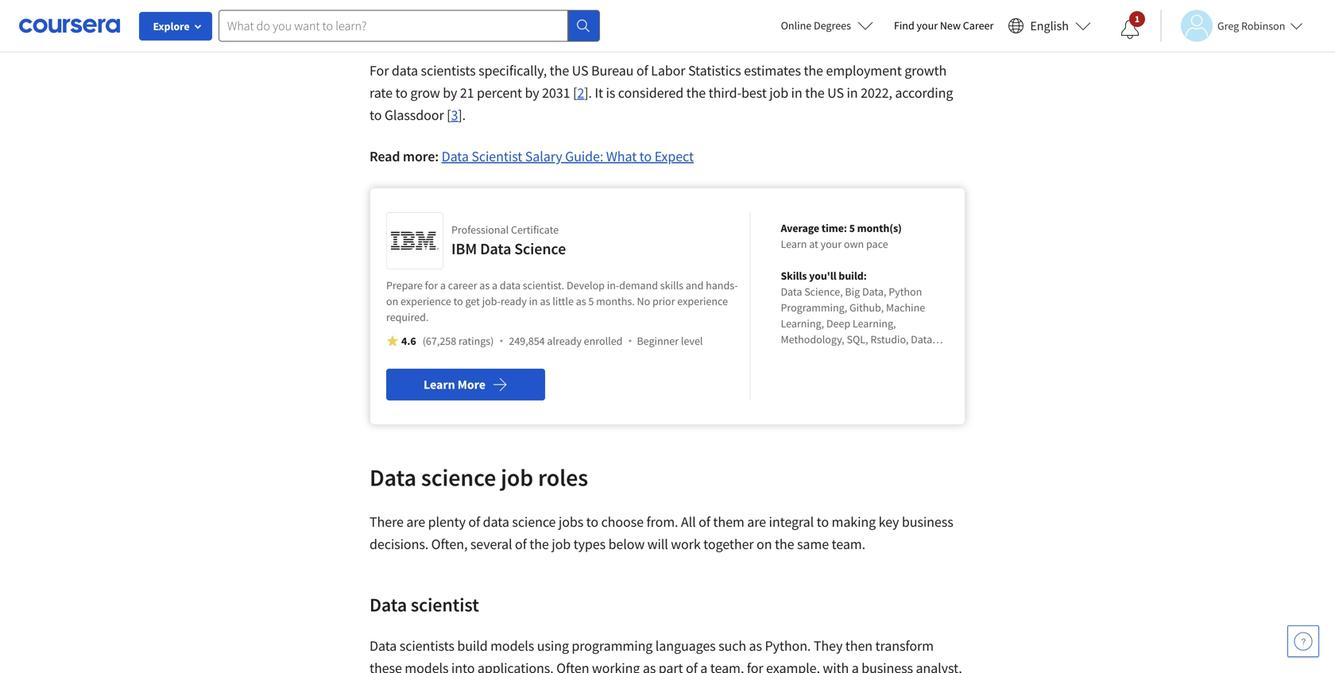 Task type: describe. For each thing, give the bounding box(es) containing it.
2 horizontal spatial in
[[847, 84, 858, 102]]

data inside 'professional certificate ibm data science'
[[480, 239, 511, 259]]

labor
[[651, 62, 686, 79]]

third-
[[709, 84, 742, 102]]

bureau
[[591, 62, 634, 79]]

little
[[553, 294, 574, 308]]

249,854 already enrolled
[[509, 334, 623, 348]]

]. for ].
[[773, 20, 780, 38]]

2
[[577, 84, 584, 102]]

0 horizontal spatial science
[[421, 463, 496, 492]]

pace
[[866, 237, 888, 251]]

data scientist salary guide: what to expect link
[[442, 147, 694, 165]]

there are plenty of data science jobs to choose from. all of them are integral to making key business decisions. often, several of the job types below will work together on the same team.
[[370, 513, 954, 553]]

learn more button
[[386, 369, 545, 401]]

the right several
[[530, 535, 549, 553]]

2 by from the left
[[525, 84, 539, 102]]

estimates
[[744, 62, 801, 79]]

a left team,
[[701, 659, 708, 673]]

on inside prepare for a career as a data scientist. develop in-demand skills and hands- on experience to get job-ready in as little as 5 months. no prior experience required.
[[386, 294, 398, 308]]

expect
[[655, 147, 694, 165]]

learn inside average time: 5 month(s) learn at your own pace
[[781, 237, 807, 251]]

]. it is considered the third-best job in the us in 2022, according to glassdoor [
[[370, 84, 953, 124]]

enrolled
[[584, 334, 623, 348]]

more
[[458, 377, 486, 393]]

5 inside prepare for a career as a data scientist. develop in-demand skills and hands- on experience to get job-ready in as little as 5 months. no prior experience required.
[[589, 294, 594, 308]]

of right plenty
[[469, 513, 480, 531]]

to up same at the bottom right of the page
[[817, 513, 829, 531]]

several
[[470, 535, 512, 553]]

to inside prepare for a career as a data scientist. develop in-demand skills and hands- on experience to get job-ready in as little as 5 months. no prior experience required.
[[454, 294, 463, 308]]

team,
[[710, 659, 744, 673]]

english
[[1030, 18, 1069, 34]]

languages
[[656, 637, 716, 655]]

roles
[[538, 463, 588, 492]]

4.6
[[401, 334, 416, 348]]

online degrees
[[781, 18, 851, 33]]

on inside there are plenty of data science jobs to choose from. all of them are integral to making key business decisions. often, several of the job types below will work together on the same team.
[[757, 535, 772, 553]]

beginner
[[637, 334, 679, 348]]

grow
[[410, 84, 440, 102]]

integral
[[769, 513, 814, 531]]

2 link
[[577, 84, 584, 102]]

python.
[[765, 637, 811, 655]]

your inside average time: 5 month(s) learn at your own pace
[[821, 237, 842, 251]]

us inside ]. it is considered the third-best job in the us in 2022, according to glassdoor [
[[828, 84, 844, 102]]

it
[[595, 84, 603, 102]]

as left part
[[643, 659, 656, 673]]

data inside prepare for a career as a data scientist. develop in-demand skills and hands- on experience to get job-ready in as little as 5 months. no prior experience required.
[[500, 278, 521, 293]]

there
[[370, 513, 404, 531]]

explore button
[[139, 12, 212, 41]]

What do you want to learn? text field
[[219, 10, 568, 42]]

for inside prepare for a career as a data scientist. develop in-demand skills and hands- on experience to get job-ready in as little as 5 months. no prior experience required.
[[425, 278, 438, 293]]

work
[[671, 535, 701, 553]]

they
[[814, 637, 843, 655]]

data inside there are plenty of data science jobs to choose from. all of them are integral to making key business decisions. often, several of the job types below will work together on the same team.
[[483, 513, 509, 531]]

[ inside ]. it is considered the third-best job in the us in 2022, according to glassdoor [
[[447, 106, 451, 124]]

of inside data scientists build models using programming languages such as python. they then transform these models into applications. often working as part of a team, for example, with a business analyst
[[686, 659, 698, 673]]

the up 2031
[[550, 62, 569, 79]]

learn inside button
[[424, 377, 455, 393]]

at
[[809, 237, 819, 251]]

5 inside average time: 5 month(s) learn at your own pace
[[849, 221, 855, 235]]

data scientists build models using programming languages such as python. they then transform these models into applications. often working as part of a team, for example, with a business analyst
[[370, 637, 962, 673]]

in-
[[607, 278, 619, 293]]

greg robinson
[[1218, 19, 1286, 33]]

certificate
[[511, 223, 559, 237]]

a up "job-" in the top of the page
[[492, 278, 498, 293]]

all
[[681, 513, 696, 531]]

business inside data scientists build models using programming languages such as python. they then transform these models into applications. often working as part of a team, for example, with a business analyst
[[862, 659, 913, 673]]

glassdoor
[[385, 106, 444, 124]]

ibm image
[[391, 217, 439, 265]]

2022,
[[861, 84, 893, 102]]

skills
[[660, 278, 684, 293]]

new
[[940, 18, 961, 33]]

us inside for data scientists specifically, the us bureau of labor statistics estimates the employment growth rate to grow by 21 percent by 2031 [
[[572, 62, 589, 79]]

coursera image
[[19, 13, 120, 38]]

for data scientists specifically, the us bureau of labor statistics estimates the employment growth rate to grow by 21 percent by 2031 [
[[370, 62, 947, 102]]

1 horizontal spatial your
[[917, 18, 938, 33]]

the left third-
[[686, 84, 706, 102]]

online
[[781, 18, 812, 33]]

often,
[[431, 535, 468, 553]]

degrees
[[814, 18, 851, 33]]

job inside ]. it is considered the third-best job in the us in 2022, according to glassdoor [
[[770, 84, 789, 102]]

data inside for data scientists specifically, the us bureau of labor statistics estimates the employment growth rate to grow by 21 percent by 2031 [
[[392, 62, 418, 79]]

the right estimates
[[804, 62, 823, 79]]

scientists inside for data scientists specifically, the us bureau of labor statistics estimates the employment growth rate to grow by 21 percent by 2031 [
[[421, 62, 476, 79]]

guide:
[[565, 147, 604, 165]]

1 button
[[1108, 10, 1153, 48]]

prepare for a career as a data scientist. develop in-demand skills and hands- on experience to get job-ready in as little as 5 months. no prior experience required.
[[386, 278, 738, 324]]

professional certificate ibm data science
[[452, 223, 566, 259]]

robinson
[[1242, 19, 1286, 33]]

scientist
[[472, 147, 522, 165]]

249,854
[[509, 334, 545, 348]]

rate
[[370, 84, 393, 102]]

3
[[451, 106, 458, 124]]

get
[[465, 294, 480, 308]]

you'll
[[809, 269, 837, 283]]

best
[[742, 84, 767, 102]]

required.
[[386, 310, 429, 324]]

find
[[894, 18, 915, 33]]

2 are from the left
[[747, 513, 766, 531]]

business inside there are plenty of data science jobs to choose from. all of them are integral to making key business decisions. often, several of the job types below will work together on the same team.
[[902, 513, 954, 531]]

data science job roles
[[370, 463, 588, 492]]

prior
[[653, 294, 675, 308]]

show notifications image
[[1121, 20, 1140, 39]]

scientist.
[[523, 278, 565, 293]]

scientists inside data scientists build models using programming languages such as python. they then transform these models into applications. often working as part of a team, for example, with a business analyst
[[400, 637, 455, 655]]

scientist
[[411, 593, 479, 617]]

ratings)
[[459, 334, 494, 348]]

a left career
[[440, 278, 446, 293]]

to right the what
[[640, 147, 652, 165]]

into
[[451, 659, 475, 673]]

month(s)
[[857, 221, 902, 235]]

already
[[547, 334, 582, 348]]

as down the scientist.
[[540, 294, 550, 308]]

data for scientists
[[370, 637, 397, 655]]

time:
[[822, 221, 847, 235]]



Task type: vqa. For each thing, say whether or not it's contained in the screenshot.
3 link
yes



Task type: locate. For each thing, give the bounding box(es) containing it.
in inside prepare for a career as a data scientist. develop in-demand skills and hands- on experience to get job-ready in as little as 5 months. no prior experience required.
[[529, 294, 538, 308]]

learn down the average
[[781, 237, 807, 251]]

a right with
[[852, 659, 859, 673]]

0 horizontal spatial us
[[572, 62, 589, 79]]

data inside data scientists build models using programming languages such as python. they then transform these models into applications. often working as part of a team, for example, with a business analyst
[[370, 637, 397, 655]]

prepare
[[386, 278, 423, 293]]

in left "2022,"
[[847, 84, 858, 102]]

data up ready
[[500, 278, 521, 293]]

0 horizontal spatial ].
[[458, 106, 466, 124]]

0 vertical spatial for
[[425, 278, 438, 293]]

english button
[[1002, 0, 1098, 52]]

0 vertical spatial data
[[392, 62, 418, 79]]

to down rate
[[370, 106, 382, 124]]

1 vertical spatial business
[[862, 659, 913, 673]]

the right best
[[805, 84, 825, 102]]

1 vertical spatial data
[[500, 278, 521, 293]]

science up plenty
[[421, 463, 496, 492]]

professional
[[452, 223, 509, 237]]

science left jobs at bottom
[[512, 513, 556, 531]]

explore
[[153, 19, 190, 33]]

team.
[[832, 535, 866, 553]]

0 horizontal spatial models
[[405, 659, 449, 673]]

job down estimates
[[770, 84, 789, 102]]

4.6 (67,258 ratings)
[[401, 334, 494, 348]]

percent
[[477, 84, 522, 102]]

of up considered
[[637, 62, 648, 79]]

data up there
[[370, 463, 417, 492]]

2 horizontal spatial job
[[770, 84, 789, 102]]

below
[[609, 535, 645, 553]]

None search field
[[219, 10, 600, 42]]

0 vertical spatial on
[[386, 294, 398, 308]]

scientists up 21
[[421, 62, 476, 79]]

for right team,
[[747, 659, 764, 673]]

in down the scientist.
[[529, 294, 538, 308]]

1 by from the left
[[443, 84, 457, 102]]

0 horizontal spatial job
[[501, 463, 533, 492]]

1 horizontal spatial in
[[791, 84, 803, 102]]

data left scientist
[[370, 593, 407, 617]]

2 vertical spatial ].
[[458, 106, 466, 124]]

average time: 5 month(s) learn at your own pace
[[781, 221, 902, 251]]

1 horizontal spatial on
[[757, 535, 772, 553]]

your down the time:
[[821, 237, 842, 251]]

learn left more
[[424, 377, 455, 393]]

us
[[572, 62, 589, 79], [828, 84, 844, 102]]

5 down "develop"
[[589, 294, 594, 308]]

months.
[[596, 294, 635, 308]]

us up 2 link
[[572, 62, 589, 79]]

0 vertical spatial models
[[491, 637, 534, 655]]

2 vertical spatial data
[[483, 513, 509, 531]]

employment
[[826, 62, 902, 79]]

level
[[681, 334, 703, 348]]

job left roles
[[501, 463, 533, 492]]

of right part
[[686, 659, 698, 673]]

[ inside for data scientists specifically, the us bureau of labor statistics estimates the employment growth rate to grow by 21 percent by 2031 [
[[573, 84, 577, 102]]

types
[[574, 535, 606, 553]]

on down integral
[[757, 535, 772, 553]]

the down integral
[[775, 535, 795, 553]]

1 horizontal spatial us
[[828, 84, 844, 102]]

us down employment
[[828, 84, 844, 102]]

to inside for data scientists specifically, the us bureau of labor statistics estimates the employment growth rate to grow by 21 percent by 2031 [
[[395, 84, 408, 102]]

career
[[963, 18, 994, 33]]

0 vertical spatial us
[[572, 62, 589, 79]]

0 horizontal spatial on
[[386, 294, 398, 308]]

business
[[902, 513, 954, 531], [862, 659, 913, 673]]

specifically,
[[479, 62, 547, 79]]

help center image
[[1294, 632, 1313, 651]]

learn
[[781, 237, 807, 251], [424, 377, 455, 393]]

making
[[832, 513, 876, 531]]

]. left it
[[584, 84, 592, 102]]

2 horizontal spatial ].
[[773, 20, 780, 38]]

to left 'get'
[[454, 294, 463, 308]]

own
[[844, 237, 864, 251]]

of inside for data scientists specifically, the us bureau of labor statistics estimates the employment growth rate to grow by 21 percent by 2031 [
[[637, 62, 648, 79]]

scientists down data scientist
[[400, 637, 455, 655]]

1 vertical spatial ].
[[584, 84, 592, 102]]

to inside ]. it is considered the third-best job in the us in 2022, according to glassdoor [
[[370, 106, 382, 124]]

your right the "find"
[[917, 18, 938, 33]]

for right prepare
[[425, 278, 438, 293]]

1 vertical spatial models
[[405, 659, 449, 673]]

1 vertical spatial for
[[747, 659, 764, 673]]

to right jobs at bottom
[[586, 513, 599, 531]]

hands-
[[706, 278, 738, 293]]

1 vertical spatial job
[[501, 463, 533, 492]]

1 vertical spatial [
[[447, 106, 451, 124]]

0 horizontal spatial are
[[406, 513, 425, 531]]

are
[[406, 513, 425, 531], [747, 513, 766, 531]]

such
[[719, 637, 746, 655]]

to right rate
[[395, 84, 408, 102]]

choose
[[601, 513, 644, 531]]

1
[[1135, 13, 1140, 25]]

1 vertical spatial scientists
[[400, 637, 455, 655]]

more:
[[403, 147, 439, 165]]

what
[[606, 147, 637, 165]]

the
[[550, 62, 569, 79], [804, 62, 823, 79], [686, 84, 706, 102], [805, 84, 825, 102], [530, 535, 549, 553], [775, 535, 795, 553]]

1 vertical spatial 5
[[589, 294, 594, 308]]

data for science
[[370, 463, 417, 492]]

0 vertical spatial ].
[[773, 20, 780, 38]]

same
[[797, 535, 829, 553]]

0 vertical spatial [
[[573, 84, 577, 102]]

0 horizontal spatial experience
[[401, 294, 451, 308]]

a
[[440, 278, 446, 293], [492, 278, 498, 293], [701, 659, 708, 673], [852, 659, 859, 673]]

average
[[781, 221, 820, 235]]

models up applications. on the bottom
[[491, 637, 534, 655]]

programming
[[572, 637, 653, 655]]

0 vertical spatial business
[[902, 513, 954, 531]]

data up "these"
[[370, 637, 397, 655]]

].
[[773, 20, 780, 38], [584, 84, 592, 102], [458, 106, 466, 124]]

on
[[386, 294, 398, 308], [757, 535, 772, 553]]

science inside there are plenty of data science jobs to choose from. all of them are integral to making key business decisions. often, several of the job types below will work together on the same team.
[[512, 513, 556, 531]]

1 horizontal spatial learn
[[781, 237, 807, 251]]

1 vertical spatial science
[[512, 513, 556, 531]]

experience down and
[[678, 294, 728, 308]]

build:
[[839, 269, 867, 283]]

0 vertical spatial scientists
[[421, 62, 476, 79]]

1 horizontal spatial [
[[573, 84, 577, 102]]

will
[[648, 535, 668, 553]]

]. inside ]. it is considered the third-best job in the us in 2022, according to glassdoor [
[[584, 84, 592, 102]]

0 vertical spatial your
[[917, 18, 938, 33]]

demand
[[619, 278, 658, 293]]

experience
[[401, 294, 451, 308], [678, 294, 728, 308]]

1 are from the left
[[406, 513, 425, 531]]

as down "develop"
[[576, 294, 586, 308]]

in down estimates
[[791, 84, 803, 102]]

of right 'all'
[[699, 513, 711, 531]]

are up decisions.
[[406, 513, 425, 531]]

by left 21
[[443, 84, 457, 102]]

business right key
[[902, 513, 954, 531]]

read
[[370, 147, 400, 165]]

0 vertical spatial 5
[[849, 221, 855, 235]]

0 horizontal spatial [
[[447, 106, 451, 124]]

career
[[448, 278, 477, 293]]

0 horizontal spatial in
[[529, 294, 538, 308]]

applications.
[[478, 659, 554, 673]]

experience up required.
[[401, 294, 451, 308]]

1 horizontal spatial 5
[[849, 221, 855, 235]]

0 horizontal spatial for
[[425, 278, 438, 293]]

salary
[[525, 147, 563, 165]]

2 experience from the left
[[678, 294, 728, 308]]

skills
[[781, 269, 807, 283]]

job down jobs at bottom
[[552, 535, 571, 553]]

5 up own
[[849, 221, 855, 235]]

by left 2031
[[525, 84, 539, 102]]

often
[[557, 659, 589, 673]]

working
[[592, 659, 640, 673]]

as up "job-" in the top of the page
[[480, 278, 490, 293]]

]. for ]. it is considered the third-best job in the us in 2022, according to glassdoor [
[[584, 84, 592, 102]]

data down professional at the left top of the page
[[480, 239, 511, 259]]

0 vertical spatial job
[[770, 84, 789, 102]]

ready
[[501, 294, 527, 308]]

1 horizontal spatial ].
[[584, 84, 592, 102]]

with
[[823, 659, 849, 673]]

0 horizontal spatial your
[[821, 237, 842, 251]]

]. left online
[[773, 20, 780, 38]]

according
[[895, 84, 953, 102]]

0 vertical spatial science
[[421, 463, 496, 492]]

together
[[704, 535, 754, 553]]

0 horizontal spatial 5
[[589, 294, 594, 308]]

from.
[[647, 513, 678, 531]]

your
[[917, 18, 938, 33], [821, 237, 842, 251]]

3 link
[[451, 106, 458, 124]]

data
[[442, 147, 469, 165], [480, 239, 511, 259], [370, 463, 417, 492], [370, 593, 407, 617], [370, 637, 397, 655]]

0 vertical spatial learn
[[781, 237, 807, 251]]

data right more:
[[442, 147, 469, 165]]

2 vertical spatial job
[[552, 535, 571, 553]]

for
[[370, 62, 389, 79]]

1 horizontal spatial science
[[512, 513, 556, 531]]

1 horizontal spatial experience
[[678, 294, 728, 308]]

2031
[[542, 84, 570, 102]]

are right them
[[747, 513, 766, 531]]

data for scientist
[[370, 593, 407, 617]]

0 horizontal spatial learn
[[424, 377, 455, 393]]

data right 'for'
[[392, 62, 418, 79]]

then
[[846, 637, 873, 655]]

job inside there are plenty of data science jobs to choose from. all of them are integral to making key business decisions. often, several of the job types below will work together on the same team.
[[552, 535, 571, 553]]

1 experience from the left
[[401, 294, 451, 308]]

science
[[421, 463, 496, 492], [512, 513, 556, 531]]

1 vertical spatial learn
[[424, 377, 455, 393]]

find your new career link
[[886, 16, 1002, 36]]

1 vertical spatial your
[[821, 237, 842, 251]]

for inside data scientists build models using programming languages such as python. they then transform these models into applications. often working as part of a team, for example, with a business analyst
[[747, 659, 764, 673]]

21
[[460, 84, 474, 102]]

skills you'll build:
[[781, 269, 867, 283]]

decisions.
[[370, 535, 429, 553]]

0 horizontal spatial by
[[443, 84, 457, 102]]

1 horizontal spatial are
[[747, 513, 766, 531]]

science
[[514, 239, 566, 259]]

is
[[606, 84, 616, 102]]

models
[[491, 637, 534, 655], [405, 659, 449, 673]]

1 horizontal spatial for
[[747, 659, 764, 673]]

read more: data scientist salary guide: what to expect
[[370, 147, 694, 165]]

them
[[713, 513, 745, 531]]

1 horizontal spatial models
[[491, 637, 534, 655]]

1 horizontal spatial by
[[525, 84, 539, 102]]

of right several
[[515, 535, 527, 553]]

business down transform
[[862, 659, 913, 673]]

5
[[849, 221, 855, 235], [589, 294, 594, 308]]

on down prepare
[[386, 294, 398, 308]]

greg robinson button
[[1161, 10, 1303, 42]]

as right such
[[749, 637, 762, 655]]

1 horizontal spatial job
[[552, 535, 571, 553]]

3 ].
[[451, 106, 469, 124]]

job
[[770, 84, 789, 102], [501, 463, 533, 492], [552, 535, 571, 553]]

models left into
[[405, 659, 449, 673]]

1 vertical spatial on
[[757, 535, 772, 553]]

1 vertical spatial us
[[828, 84, 844, 102]]

]. down 21
[[458, 106, 466, 124]]

learn more
[[424, 377, 486, 393]]

to
[[395, 84, 408, 102], [370, 106, 382, 124], [640, 147, 652, 165], [454, 294, 463, 308], [586, 513, 599, 531], [817, 513, 829, 531]]

data up several
[[483, 513, 509, 531]]



